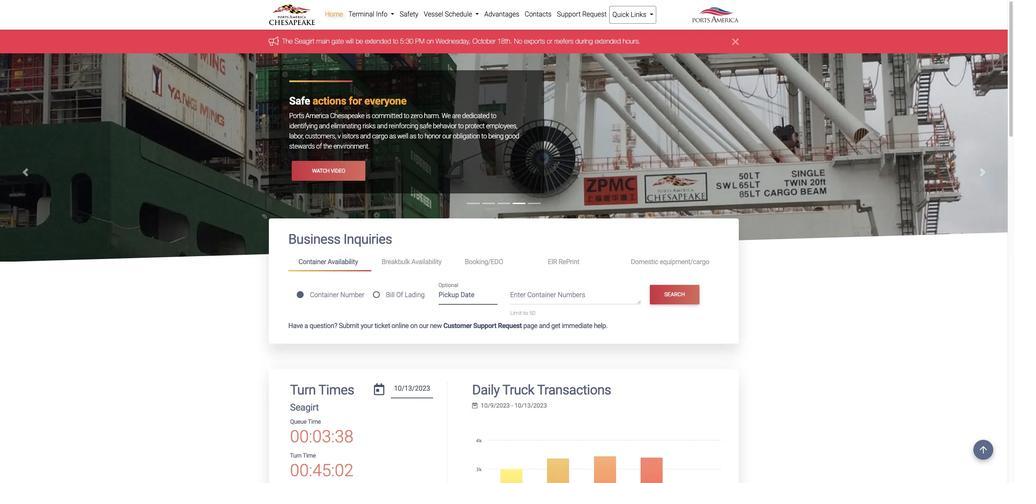 Task type: locate. For each thing, give the bounding box(es) containing it.
0 vertical spatial request
[[582, 10, 607, 18]]

availability
[[328, 258, 358, 266], [411, 258, 442, 266]]

ticket
[[375, 322, 390, 330]]

1 vertical spatial turn
[[290, 452, 302, 459]]

have
[[288, 322, 303, 330]]

safe
[[420, 122, 432, 130]]

search button
[[650, 285, 700, 304]]

turn
[[290, 382, 316, 398], [290, 452, 302, 459]]

queue
[[290, 418, 307, 426]]

bill
[[386, 291, 395, 299]]

1 horizontal spatial request
[[582, 10, 607, 18]]

a
[[304, 322, 308, 330]]

actions
[[313, 95, 346, 107]]

2 turn from the top
[[290, 452, 302, 459]]

request left quick
[[582, 10, 607, 18]]

isitors
[[342, 132, 359, 140]]

schedule
[[445, 10, 472, 18]]

numbers
[[558, 291, 585, 299]]

turn up 00:45:02
[[290, 452, 302, 459]]

1 vertical spatial seagirt
[[290, 402, 319, 413]]

as left "well"
[[389, 132, 396, 140]]

to left zero
[[404, 112, 409, 120]]

everyone
[[364, 95, 407, 107]]

0 vertical spatial support
[[557, 10, 581, 18]]

calendar day image
[[374, 383, 384, 395]]

your
[[361, 322, 373, 330]]

eir
[[548, 258, 557, 266]]

eir reprint
[[548, 258, 579, 266]]

10/13/2023
[[515, 402, 547, 409]]

on right online
[[410, 322, 418, 330]]

terminal info
[[348, 10, 389, 18]]

support request
[[557, 10, 607, 18]]

availability down business inquiries
[[328, 258, 358, 266]]

well
[[397, 132, 408, 140]]

0 horizontal spatial as
[[389, 132, 396, 140]]

1 horizontal spatial availability
[[411, 258, 442, 266]]

seagirt inside main content
[[290, 402, 319, 413]]

1 horizontal spatial our
[[442, 132, 451, 140]]

1 availability from the left
[[328, 258, 358, 266]]

container for container number
[[310, 291, 339, 299]]

1 vertical spatial request
[[498, 322, 522, 330]]

1 vertical spatial support
[[473, 322, 496, 330]]

2 as from the left
[[410, 132, 416, 140]]

0 horizontal spatial extended
[[365, 37, 391, 45]]

submit
[[339, 322, 359, 330]]

container left number
[[310, 291, 339, 299]]

seagirt inside alert
[[295, 37, 315, 45]]

and up customers,
[[319, 122, 329, 130]]

support right customer
[[473, 322, 496, 330]]

breakbulk availability
[[382, 258, 442, 266]]

to left 50
[[523, 310, 528, 316]]

watch
[[312, 168, 330, 174]]

obligation
[[453, 132, 480, 140]]

time right queue
[[308, 418, 321, 426]]

optional
[[439, 282, 458, 288]]

turn for turn time 00:45:02
[[290, 452, 302, 459]]

number
[[340, 291, 364, 299]]

1 horizontal spatial as
[[410, 132, 416, 140]]

None text field
[[391, 382, 433, 399]]

our left new
[[419, 322, 428, 330]]

to down 'are'
[[458, 122, 464, 130]]

turn inside turn time 00:45:02
[[290, 452, 302, 459]]

limit to 50
[[510, 310, 535, 316]]

0 horizontal spatial request
[[498, 322, 522, 330]]

being
[[488, 132, 503, 140]]

0 horizontal spatial our
[[419, 322, 428, 330]]

request inside support request 'link'
[[582, 10, 607, 18]]

container availability link
[[288, 254, 371, 271]]

customers,
[[305, 132, 336, 140]]

50
[[529, 310, 535, 316]]

turn up queue
[[290, 382, 316, 398]]

on right the pm
[[427, 37, 434, 45]]

1 horizontal spatial support
[[557, 10, 581, 18]]

search
[[664, 291, 685, 298]]

info
[[376, 10, 388, 18]]

and up the cargo
[[377, 122, 387, 130]]

as
[[389, 132, 396, 140], [410, 132, 416, 140]]

our
[[442, 132, 451, 140], [419, 322, 428, 330]]

is
[[366, 112, 370, 120]]

0 horizontal spatial availability
[[328, 258, 358, 266]]

seagirt right the
[[295, 37, 315, 45]]

main content
[[263, 219, 745, 483]]

0 vertical spatial seagirt
[[295, 37, 315, 45]]

get
[[551, 322, 560, 330]]

availability right 'breakbulk'
[[411, 258, 442, 266]]

or
[[547, 37, 553, 45]]

eir reprint link
[[538, 254, 621, 270]]

seagirt
[[295, 37, 315, 45], [290, 402, 319, 413]]

support
[[557, 10, 581, 18], [473, 322, 496, 330]]

container down 'business'
[[299, 258, 326, 266]]

stewards
[[289, 142, 315, 150]]

vessel schedule link
[[421, 6, 482, 23]]

0 vertical spatial turn
[[290, 382, 316, 398]]

container for container availability
[[299, 258, 326, 266]]

vessel
[[424, 10, 443, 18]]

contacts
[[525, 10, 552, 18]]

daily
[[472, 382, 500, 398]]

seagirt up queue
[[290, 402, 319, 413]]

request
[[582, 10, 607, 18], [498, 322, 522, 330]]

lading
[[405, 291, 425, 299]]

support up reefers
[[557, 10, 581, 18]]

0 horizontal spatial support
[[473, 322, 496, 330]]

quick links
[[613, 11, 648, 19]]

on
[[427, 37, 434, 45], [410, 322, 418, 330]]

our inside main content
[[419, 322, 428, 330]]

contacts link
[[522, 6, 554, 23]]

for
[[349, 95, 362, 107]]

time inside queue time 00:03:38
[[308, 418, 321, 426]]

1 vertical spatial on
[[410, 322, 418, 330]]

breakbulk availability link
[[371, 254, 455, 270]]

the seagirt main gate will be extended to 5:30 pm on wednesday, october 18th.  no exports or reefers during extended hours. alert
[[0, 30, 1008, 54]]

times
[[318, 382, 354, 398]]

1 horizontal spatial extended
[[595, 37, 621, 45]]

request down the "limit"
[[498, 322, 522, 330]]

and left get
[[539, 322, 550, 330]]

as right "well"
[[410, 132, 416, 140]]

time up 00:45:02
[[303, 452, 316, 459]]

0 vertical spatial our
[[442, 132, 451, 140]]

extended right the "during"
[[595, 37, 621, 45]]

turn time 00:45:02
[[290, 452, 353, 481]]

0 vertical spatial on
[[427, 37, 434, 45]]

10/9/2023 - 10/13/2023
[[481, 402, 547, 409]]

1 horizontal spatial on
[[427, 37, 434, 45]]

request inside main content
[[498, 322, 522, 330]]

0 vertical spatial time
[[308, 418, 321, 426]]

video
[[331, 168, 345, 174]]

our down the behavior
[[442, 132, 451, 140]]

watch video link
[[292, 161, 366, 181]]

to inside the seagirt main gate will be extended to 5:30 pm on wednesday, october 18th.  no exports or reefers during extended hours. alert
[[393, 37, 398, 45]]

behavior
[[433, 122, 457, 130]]

safe actions for everyone
[[289, 95, 407, 107]]

1 turn from the top
[[290, 382, 316, 398]]

breakbulk
[[382, 258, 410, 266]]

to left "being"
[[481, 132, 487, 140]]

1 vertical spatial time
[[303, 452, 316, 459]]

0 horizontal spatial on
[[410, 322, 418, 330]]

to left 5:30
[[393, 37, 398, 45]]

time inside turn time 00:45:02
[[303, 452, 316, 459]]

availability for breakbulk availability
[[411, 258, 442, 266]]

container
[[299, 258, 326, 266], [310, 291, 339, 299], [527, 291, 556, 299]]

time for 00:03:38
[[308, 418, 321, 426]]

2 availability from the left
[[411, 258, 442, 266]]

1 vertical spatial our
[[419, 322, 428, 330]]

calendar week image
[[472, 403, 477, 409]]

links
[[631, 11, 646, 19]]

extended right be on the top
[[365, 37, 391, 45]]

ports
[[289, 112, 304, 120]]

pm
[[415, 37, 425, 45]]

business inquiries
[[288, 231, 392, 247]]

main content containing 00:03:38
[[263, 219, 745, 483]]

ports america chesapeake is committed to zero harm. we are dedicated to identifying and                         eliminating risks and reinforcing safe behavior to protect employees, labor, customers, v                         isitors and cargo as well as to honor our obligation to being good stewards of the environment.
[[289, 112, 519, 150]]

on inside alert
[[427, 37, 434, 45]]

risks
[[363, 122, 375, 130]]



Task type: vqa. For each thing, say whether or not it's contained in the screenshot.
angle down image associated with Empty
no



Task type: describe. For each thing, give the bounding box(es) containing it.
chesapeake
[[330, 112, 364, 120]]

advantages link
[[482, 6, 522, 23]]

container availability
[[299, 258, 358, 266]]

protect
[[465, 122, 485, 130]]

container up 50
[[527, 291, 556, 299]]

gate
[[332, 37, 344, 45]]

transactions
[[537, 382, 611, 398]]

and inside main content
[[539, 322, 550, 330]]

zero
[[411, 112, 423, 120]]

safe
[[289, 95, 310, 107]]

the
[[323, 142, 332, 150]]

our inside "ports america chesapeake is committed to zero harm. we are dedicated to identifying and                         eliminating risks and reinforcing safe behavior to protect employees, labor, customers, v                         isitors and cargo as well as to honor our obligation to being good stewards of the environment."
[[442, 132, 451, 140]]

environment.
[[333, 142, 370, 150]]

truck
[[502, 382, 534, 398]]

00:03:38
[[290, 427, 353, 447]]

home
[[325, 10, 343, 18]]

turn for turn times
[[290, 382, 316, 398]]

customer support request link
[[443, 322, 522, 330]]

good
[[505, 132, 519, 140]]

committed
[[372, 112, 402, 120]]

inquiries
[[343, 231, 392, 247]]

eliminating
[[331, 122, 361, 130]]

employees,
[[486, 122, 517, 130]]

safety image
[[0, 54, 1008, 483]]

5:30
[[400, 37, 414, 45]]

advantages
[[484, 10, 519, 18]]

domestic equipment/cargo
[[631, 258, 709, 266]]

enter container numbers
[[510, 291, 585, 299]]

close image
[[733, 37, 739, 47]]

safety
[[400, 10, 418, 18]]

have a question? submit your ticket online on our new customer support request page and get immediate help.
[[288, 322, 608, 330]]

1 extended from the left
[[365, 37, 391, 45]]

cargo
[[372, 132, 388, 140]]

reinforcing
[[389, 122, 418, 130]]

domestic
[[631, 258, 658, 266]]

online
[[392, 322, 409, 330]]

question?
[[309, 322, 337, 330]]

v
[[338, 132, 341, 140]]

go to top image
[[973, 440, 993, 460]]

time for 00:45:02
[[303, 452, 316, 459]]

none text field inside main content
[[391, 382, 433, 399]]

and down "risks"
[[360, 132, 371, 140]]

to up employees,
[[491, 112, 496, 120]]

on inside main content
[[410, 322, 418, 330]]

during
[[576, 37, 593, 45]]

-
[[511, 402, 513, 409]]

1 as from the left
[[389, 132, 396, 140]]

the seagirt main gate will be extended to 5:30 pm on wednesday, october 18th.  no exports or reefers during extended hours.
[[282, 37, 641, 45]]

of
[[396, 291, 403, 299]]

limit
[[510, 310, 522, 316]]

customer
[[443, 322, 472, 330]]

terminal info link
[[346, 6, 397, 23]]

new
[[430, 322, 442, 330]]

turn times
[[290, 382, 354, 398]]

no
[[514, 37, 522, 45]]

main
[[316, 37, 330, 45]]

2 extended from the left
[[595, 37, 621, 45]]

booking/edo link
[[455, 254, 538, 270]]

Enter Container Numbers text field
[[510, 290, 641, 305]]

to inside main content
[[523, 310, 528, 316]]

vessel schedule
[[424, 10, 474, 18]]

to down safe
[[418, 132, 423, 140]]

10/9/2023
[[481, 402, 510, 409]]

identifying
[[289, 122, 318, 130]]

will
[[346, 37, 354, 45]]

labor,
[[289, 132, 304, 140]]

support inside main content
[[473, 322, 496, 330]]

immediate
[[562, 322, 592, 330]]

bullhorn image
[[269, 36, 282, 46]]

daily truck transactions
[[472, 382, 611, 398]]

availability for container availability
[[328, 258, 358, 266]]

honor
[[425, 132, 441, 140]]

Optional text field
[[439, 288, 498, 305]]

equipment/cargo
[[660, 258, 709, 266]]

the seagirt main gate will be extended to 5:30 pm on wednesday, october 18th.  no exports or reefers during extended hours. link
[[282, 37, 641, 45]]

support request link
[[554, 6, 609, 23]]

terminal
[[348, 10, 374, 18]]

october
[[473, 37, 496, 45]]

dedicated
[[462, 112, 489, 120]]

hours.
[[623, 37, 641, 45]]

harm.
[[424, 112, 440, 120]]

be
[[356, 37, 363, 45]]

00:45:02
[[290, 461, 353, 481]]

bill of lading
[[386, 291, 425, 299]]

enter
[[510, 291, 526, 299]]

are
[[452, 112, 461, 120]]

home link
[[322, 6, 346, 23]]

support inside 'link'
[[557, 10, 581, 18]]



